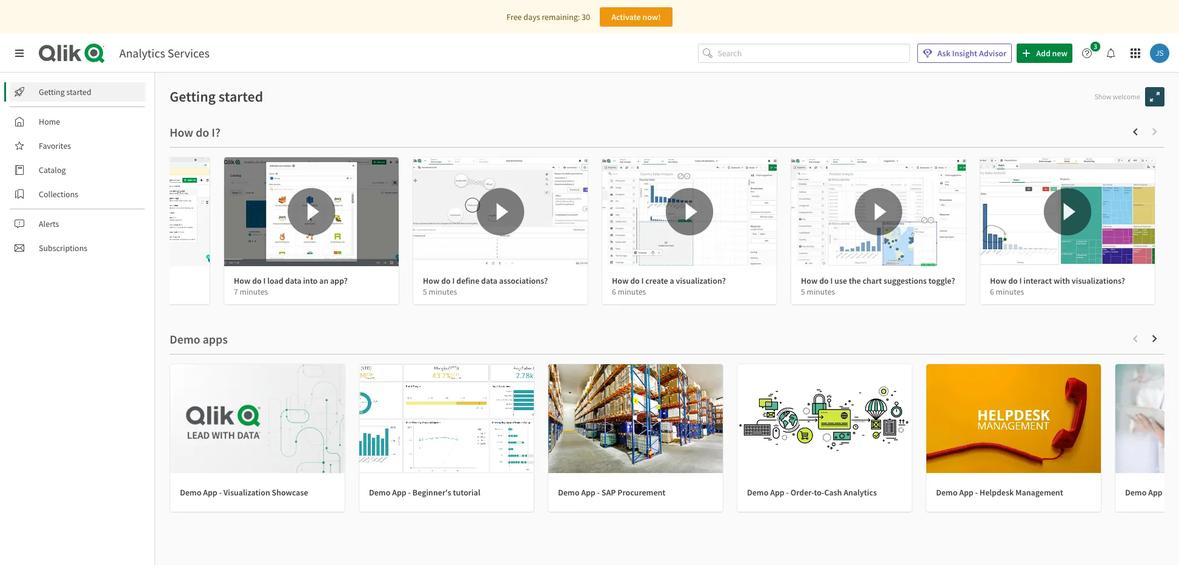 Task type: describe. For each thing, give the bounding box(es) containing it.
pha
[[1169, 488, 1179, 499]]

order-
[[791, 488, 814, 499]]

6 for how do i interact with visualizations?
[[990, 287, 994, 297]]

analytics services element
[[119, 45, 210, 61]]

into
[[303, 276, 318, 287]]

started inside the navigation pane element
[[66, 87, 91, 98]]

to-
[[814, 488, 824, 499]]

load
[[267, 276, 283, 287]]

add
[[1036, 48, 1050, 59]]

ask insight advisor button
[[917, 44, 1012, 63]]

minutes inside how do i load data into an app? 7 minutes
[[240, 287, 268, 297]]

management
[[1015, 488, 1063, 499]]

6 for how do i create a visualization?
[[612, 287, 616, 297]]

how do i use the chart suggestions toggle? element
[[801, 276, 955, 287]]

favorites
[[39, 141, 71, 151]]

helpdesk
[[980, 488, 1014, 499]]

minutes for how do i interact with visualizations?
[[996, 287, 1024, 297]]

i for create
[[641, 276, 644, 287]]

i for define
[[452, 276, 455, 287]]

Search text field
[[718, 43, 910, 63]]

subscriptions
[[39, 243, 87, 254]]

- for order-
[[786, 488, 789, 499]]

how do i interact with visualizations? element
[[990, 276, 1125, 287]]

app for order-
[[770, 488, 784, 499]]

getting inside getting started main content
[[170, 87, 216, 106]]

i for load
[[263, 276, 266, 287]]

use
[[834, 276, 847, 287]]

minutes for how do i define data associations?
[[429, 287, 457, 297]]

sap
[[602, 488, 616, 499]]

create
[[645, 276, 668, 287]]

free days remaining: 30
[[507, 12, 590, 22]]

welcome
[[1113, 92, 1140, 101]]

demo app - order-to-cash analytics
[[747, 488, 877, 499]]

do for load
[[252, 276, 262, 287]]

associations?
[[499, 276, 548, 287]]

searchbar element
[[698, 43, 910, 63]]

procurement
[[618, 488, 665, 499]]

define
[[456, 276, 479, 287]]

visualization
[[223, 488, 270, 499]]

advisor
[[979, 48, 1006, 59]]

5 inside how do i define data associations? 5 minutes
[[423, 287, 427, 297]]

insight
[[952, 48, 977, 59]]

getting started main content
[[30, 73, 1179, 566]]

home
[[39, 116, 60, 127]]

how do i use the chart suggestions toggle? image
[[791, 158, 966, 267]]

subscriptions link
[[10, 239, 145, 258]]

do for use
[[819, 276, 829, 287]]

remaining:
[[542, 12, 580, 22]]

- for pha
[[1164, 488, 1167, 499]]

how for how do i use the chart suggestions toggle?
[[801, 276, 818, 287]]

how for how do i define data associations?
[[423, 276, 439, 287]]

data for associations?
[[481, 276, 497, 287]]

activate now! link
[[600, 7, 672, 27]]

activate now!
[[611, 12, 661, 22]]

app for pha
[[1148, 488, 1163, 499]]

free
[[507, 12, 522, 22]]

suggestions
[[884, 276, 927, 287]]

app for beginner's
[[392, 488, 406, 499]]

7
[[234, 287, 238, 297]]

show welcome image
[[1150, 92, 1160, 102]]

demo for demo app - order-to-cash analytics
[[747, 488, 768, 499]]

how do i interact with visualizations? image
[[980, 158, 1155, 267]]

alerts link
[[10, 214, 145, 234]]

demo app - visualization showcase image
[[170, 365, 345, 474]]

how do i define data associations? image
[[413, 158, 588, 267]]

catalog
[[39, 165, 66, 176]]

tutorial
[[453, 488, 480, 499]]

how do i define data associations? element
[[423, 276, 548, 287]]

how do i interact with visualizations? 6 minutes
[[990, 276, 1125, 297]]



Task type: locate. For each thing, give the bounding box(es) containing it.
cash
[[824, 488, 842, 499]]

5 i from the left
[[1019, 276, 1022, 287]]

3 minutes from the left
[[618, 287, 646, 297]]

i left interact on the right of the page
[[1019, 276, 1022, 287]]

- for beginner's
[[408, 488, 411, 499]]

3
[[1094, 42, 1097, 51]]

4 - from the left
[[786, 488, 789, 499]]

navigation pane element
[[0, 78, 154, 263]]

30
[[582, 12, 590, 22]]

1 horizontal spatial analytics
[[844, 488, 877, 499]]

how do i load data into an app? element
[[234, 276, 348, 287]]

3 how from the left
[[612, 276, 629, 287]]

do for create
[[630, 276, 640, 287]]

how left define
[[423, 276, 439, 287]]

- for sap
[[597, 488, 600, 499]]

getting started inside the navigation pane element
[[39, 87, 91, 98]]

how for how do i load data into an app?
[[234, 276, 250, 287]]

analytics
[[119, 45, 165, 61], [844, 488, 877, 499]]

demo app - beginner's tutorial
[[369, 488, 480, 499]]

do left interact on the right of the page
[[1008, 276, 1018, 287]]

6 inside how do i create a visualization? 6 minutes
[[612, 287, 616, 297]]

how do i create a visualization? 6 minutes
[[612, 276, 726, 297]]

1 horizontal spatial getting
[[170, 87, 216, 106]]

2 5 from the left
[[801, 287, 805, 297]]

activate
[[611, 12, 641, 22]]

how do i create a visualization? image
[[602, 158, 777, 267]]

minutes inside the how do i interact with visualizations? 6 minutes
[[996, 287, 1024, 297]]

alerts
[[39, 219, 59, 230]]

minutes down use
[[807, 287, 835, 297]]

how do i load data into an app? 7 minutes
[[234, 276, 348, 297]]

visualization?
[[676, 276, 726, 287]]

3 do from the left
[[630, 276, 640, 287]]

now!
[[642, 12, 661, 22]]

- left visualization
[[219, 488, 222, 499]]

show welcome
[[1094, 92, 1140, 101]]

0 horizontal spatial analytics
[[119, 45, 165, 61]]

- left pha
[[1164, 488, 1167, 499]]

getting started
[[39, 87, 91, 98], [170, 87, 263, 106]]

1 horizontal spatial 5
[[801, 287, 805, 297]]

6
[[612, 287, 616, 297], [990, 287, 994, 297]]

minutes for how do i create a visualization?
[[618, 287, 646, 297]]

chart
[[863, 276, 882, 287]]

0 horizontal spatial 5
[[423, 287, 427, 297]]

1 horizontal spatial started
[[219, 87, 263, 106]]

1 do from the left
[[252, 276, 262, 287]]

getting started inside main content
[[170, 87, 263, 106]]

1 horizontal spatial getting started
[[170, 87, 263, 106]]

app left beginner's
[[392, 488, 406, 499]]

app left helpdesk
[[959, 488, 973, 499]]

2 data from the left
[[481, 276, 497, 287]]

demo for demo app - beginner's tutorial
[[369, 488, 390, 499]]

demo for demo app - sap procurement
[[558, 488, 579, 499]]

data
[[285, 276, 301, 287], [481, 276, 497, 287]]

do left use
[[819, 276, 829, 287]]

getting down the services
[[170, 87, 216, 106]]

analytics right cash
[[844, 488, 877, 499]]

i for interact
[[1019, 276, 1022, 287]]

toggle?
[[928, 276, 955, 287]]

0 vertical spatial analytics
[[119, 45, 165, 61]]

an
[[319, 276, 328, 287]]

new
[[1052, 48, 1068, 59]]

demo app - sap procurement image
[[548, 365, 723, 474]]

how inside how do i create a visualization? 6 minutes
[[612, 276, 629, 287]]

5 demo from the left
[[936, 488, 957, 499]]

minutes inside how do i create a visualization? 6 minutes
[[618, 287, 646, 297]]

how do i create an app? image
[[35, 158, 210, 267]]

minutes down define
[[429, 287, 457, 297]]

started
[[66, 87, 91, 98], [219, 87, 263, 106]]

2 app from the left
[[392, 488, 406, 499]]

- left beginner's
[[408, 488, 411, 499]]

demo app - pharma sales image
[[1115, 365, 1179, 474]]

getting inside the navigation pane element
[[39, 87, 65, 98]]

minutes right "7"
[[240, 287, 268, 297]]

demo app - helpdesk management
[[936, 488, 1063, 499]]

app left the order-
[[770, 488, 784, 499]]

4 minutes from the left
[[807, 287, 835, 297]]

- for helpdesk
[[975, 488, 978, 499]]

2 6 from the left
[[990, 287, 994, 297]]

app left sap
[[581, 488, 595, 499]]

0 horizontal spatial getting started
[[39, 87, 91, 98]]

a
[[670, 276, 674, 287]]

do inside how do i define data associations? 5 minutes
[[441, 276, 451, 287]]

how inside how do i load data into an app? 7 minutes
[[234, 276, 250, 287]]

how left interact on the right of the page
[[990, 276, 1007, 287]]

demo app - visualization showcase
[[180, 488, 308, 499]]

how inside how do i use the chart suggestions toggle? 5 minutes
[[801, 276, 818, 287]]

- left helpdesk
[[975, 488, 978, 499]]

demo
[[180, 488, 201, 499], [369, 488, 390, 499], [558, 488, 579, 499], [747, 488, 768, 499], [936, 488, 957, 499], [1125, 488, 1147, 499]]

collections
[[39, 189, 78, 200]]

1 5 from the left
[[423, 287, 427, 297]]

with
[[1054, 276, 1070, 287]]

5 app from the left
[[959, 488, 973, 499]]

do
[[252, 276, 262, 287], [441, 276, 451, 287], [630, 276, 640, 287], [819, 276, 829, 287], [1008, 276, 1018, 287]]

2 - from the left
[[408, 488, 411, 499]]

4 i from the left
[[830, 276, 833, 287]]

minutes inside how do i define data associations? 5 minutes
[[429, 287, 457, 297]]

the
[[849, 276, 861, 287]]

i left define
[[452, 276, 455, 287]]

collections link
[[10, 185, 145, 204]]

jacob simon image
[[1150, 44, 1169, 63]]

how
[[234, 276, 250, 287], [423, 276, 439, 287], [612, 276, 629, 287], [801, 276, 818, 287], [990, 276, 1007, 287]]

3 demo from the left
[[558, 488, 579, 499]]

how for how do i interact with visualizations?
[[990, 276, 1007, 287]]

data inside how do i load data into an app? 7 minutes
[[285, 276, 301, 287]]

app for helpdesk
[[959, 488, 973, 499]]

demo app - sap procurement
[[558, 488, 665, 499]]

add new button
[[1017, 44, 1072, 63]]

2 do from the left
[[441, 276, 451, 287]]

minutes down interact on the right of the page
[[996, 287, 1024, 297]]

0 horizontal spatial 6
[[612, 287, 616, 297]]

2 i from the left
[[452, 276, 455, 287]]

demo app - pha
[[1125, 488, 1179, 499]]

demo left pha
[[1125, 488, 1147, 499]]

demo app - helpdesk management image
[[926, 365, 1101, 474]]

i left use
[[830, 276, 833, 287]]

services
[[168, 45, 210, 61]]

5 inside how do i use the chart suggestions toggle? 5 minutes
[[801, 287, 805, 297]]

home link
[[10, 112, 145, 131]]

6 demo from the left
[[1125, 488, 1147, 499]]

i inside how do i create a visualization? 6 minutes
[[641, 276, 644, 287]]

do inside how do i use the chart suggestions toggle? 5 minutes
[[819, 276, 829, 287]]

demo left the order-
[[747, 488, 768, 499]]

4 demo from the left
[[747, 488, 768, 499]]

how left create
[[612, 276, 629, 287]]

getting up home
[[39, 87, 65, 98]]

2 minutes from the left
[[429, 287, 457, 297]]

ask insight advisor
[[937, 48, 1006, 59]]

i inside how do i define data associations? 5 minutes
[[452, 276, 455, 287]]

- left the order-
[[786, 488, 789, 499]]

catalog link
[[10, 161, 145, 180]]

0 horizontal spatial data
[[285, 276, 301, 287]]

6 app from the left
[[1148, 488, 1163, 499]]

days
[[524, 12, 540, 22]]

how do i create a visualization? element
[[612, 276, 726, 287]]

1 i from the left
[[263, 276, 266, 287]]

how do i define data associations? 5 minutes
[[423, 276, 548, 297]]

minutes down create
[[618, 287, 646, 297]]

i inside how do i use the chart suggestions toggle? 5 minutes
[[830, 276, 833, 287]]

show
[[1094, 92, 1111, 101]]

do inside how do i create a visualization? 6 minutes
[[630, 276, 640, 287]]

do for define
[[441, 276, 451, 287]]

i left load
[[263, 276, 266, 287]]

3 app from the left
[[581, 488, 595, 499]]

demo left beginner's
[[369, 488, 390, 499]]

how do i use the chart suggestions toggle? 5 minutes
[[801, 276, 955, 297]]

getting started link
[[10, 82, 145, 102]]

3 i from the left
[[641, 276, 644, 287]]

beginner's
[[413, 488, 451, 499]]

5 - from the left
[[975, 488, 978, 499]]

analytics services
[[119, 45, 210, 61]]

1 horizontal spatial data
[[481, 276, 497, 287]]

1 horizontal spatial 6
[[990, 287, 994, 297]]

app for sap
[[581, 488, 595, 499]]

demo left visualization
[[180, 488, 201, 499]]

1 vertical spatial analytics
[[844, 488, 877, 499]]

1 data from the left
[[285, 276, 301, 287]]

demo left helpdesk
[[936, 488, 957, 499]]

5 how from the left
[[990, 276, 1007, 287]]

i for use
[[830, 276, 833, 287]]

do left create
[[630, 276, 640, 287]]

ask
[[937, 48, 950, 59]]

demo app - beginner's tutorial image
[[359, 365, 534, 474]]

data left the into
[[285, 276, 301, 287]]

3 button
[[1077, 42, 1104, 63]]

minutes
[[240, 287, 268, 297], [429, 287, 457, 297], [618, 287, 646, 297], [807, 287, 835, 297], [996, 287, 1024, 297]]

do for interact
[[1008, 276, 1018, 287]]

how for how do i create a visualization?
[[612, 276, 629, 287]]

how inside how do i define data associations? 5 minutes
[[423, 276, 439, 287]]

demo left sap
[[558, 488, 579, 499]]

i inside how do i load data into an app? 7 minutes
[[263, 276, 266, 287]]

app?
[[330, 276, 348, 287]]

do inside the how do i interact with visualizations? 6 minutes
[[1008, 276, 1018, 287]]

i left create
[[641, 276, 644, 287]]

1 - from the left
[[219, 488, 222, 499]]

data for into
[[285, 276, 301, 287]]

5 do from the left
[[1008, 276, 1018, 287]]

app left pha
[[1148, 488, 1163, 499]]

visualizations?
[[1072, 276, 1125, 287]]

0 horizontal spatial started
[[66, 87, 91, 98]]

1 demo from the left
[[180, 488, 201, 499]]

5
[[423, 287, 427, 297], [801, 287, 805, 297]]

4 how from the left
[[801, 276, 818, 287]]

app
[[203, 488, 217, 499], [392, 488, 406, 499], [581, 488, 595, 499], [770, 488, 784, 499], [959, 488, 973, 499], [1148, 488, 1163, 499]]

i inside the how do i interact with visualizations? 6 minutes
[[1019, 276, 1022, 287]]

2 how from the left
[[423, 276, 439, 287]]

2 demo from the left
[[369, 488, 390, 499]]

data right define
[[481, 276, 497, 287]]

analytics inside getting started main content
[[844, 488, 877, 499]]

demo for demo app - visualization showcase
[[180, 488, 201, 499]]

do left load
[[252, 276, 262, 287]]

- left sap
[[597, 488, 600, 499]]

0 horizontal spatial getting
[[39, 87, 65, 98]]

1 how from the left
[[234, 276, 250, 287]]

6 - from the left
[[1164, 488, 1167, 499]]

started inside main content
[[219, 87, 263, 106]]

4 do from the left
[[819, 276, 829, 287]]

getting started down the services
[[170, 87, 263, 106]]

interact
[[1023, 276, 1052, 287]]

app for visualization
[[203, 488, 217, 499]]

5 minutes from the left
[[996, 287, 1024, 297]]

minutes inside how do i use the chart suggestions toggle? 5 minutes
[[807, 287, 835, 297]]

demo app - order-to-cash analytics image
[[737, 365, 912, 474]]

demo for demo app - pha
[[1125, 488, 1147, 499]]

i
[[263, 276, 266, 287], [452, 276, 455, 287], [641, 276, 644, 287], [830, 276, 833, 287], [1019, 276, 1022, 287]]

showcase
[[272, 488, 308, 499]]

do inside how do i load data into an app? 7 minutes
[[252, 276, 262, 287]]

1 app from the left
[[203, 488, 217, 499]]

favorites link
[[10, 136, 145, 156]]

analytics left the services
[[119, 45, 165, 61]]

getting
[[39, 87, 65, 98], [170, 87, 216, 106]]

6 inside the how do i interact with visualizations? 6 minutes
[[990, 287, 994, 297]]

1 6 from the left
[[612, 287, 616, 297]]

do left define
[[441, 276, 451, 287]]

add new
[[1036, 48, 1068, 59]]

- for visualization
[[219, 488, 222, 499]]

app left visualization
[[203, 488, 217, 499]]

how inside the how do i interact with visualizations? 6 minutes
[[990, 276, 1007, 287]]

demo for demo app - helpdesk management
[[936, 488, 957, 499]]

getting started up home link
[[39, 87, 91, 98]]

data inside how do i define data associations? 5 minutes
[[481, 276, 497, 287]]

3 - from the left
[[597, 488, 600, 499]]

how up "7"
[[234, 276, 250, 287]]

how left use
[[801, 276, 818, 287]]

4 app from the left
[[770, 488, 784, 499]]

-
[[219, 488, 222, 499], [408, 488, 411, 499], [597, 488, 600, 499], [786, 488, 789, 499], [975, 488, 978, 499], [1164, 488, 1167, 499]]

close sidebar menu image
[[15, 48, 24, 58]]

how do i load data into an app? image
[[224, 158, 399, 267]]

1 minutes from the left
[[240, 287, 268, 297]]



Task type: vqa. For each thing, say whether or not it's contained in the screenshot.
Your charts at top
no



